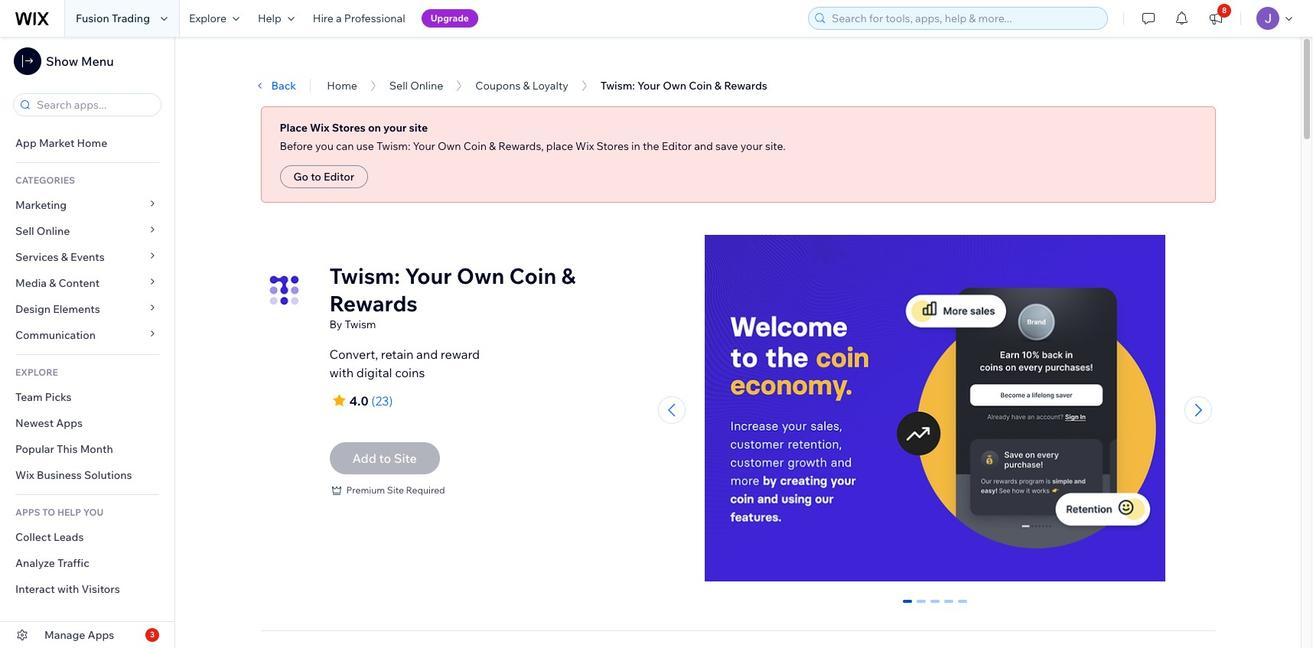 Task type: describe. For each thing, give the bounding box(es) containing it.
professional
[[344, 11, 405, 25]]

fusion trading
[[76, 11, 150, 25]]

back button
[[253, 79, 296, 93]]

design elements link
[[0, 296, 175, 322]]

convert, retain and reward with digital coins
[[330, 347, 480, 380]]

premium
[[346, 485, 385, 496]]

0 horizontal spatial by
[[276, 63, 289, 77]]

app
[[15, 136, 37, 150]]

0
[[905, 600, 911, 614]]

twism: your own coin & rewards
[[601, 79, 768, 93]]

services
[[15, 250, 59, 264]]

save
[[716, 139, 738, 153]]

upgrade button
[[421, 9, 478, 28]]

rewards inside button
[[724, 79, 768, 93]]

explore
[[189, 11, 227, 25]]

interact with visitors link
[[0, 576, 175, 602]]

fusion
[[76, 11, 109, 25]]

show
[[46, 54, 78, 69]]

go
[[294, 170, 308, 184]]

explore
[[15, 367, 58, 378]]

sell inside the sidebar element
[[15, 224, 34, 238]]

Search for tools, apps, help & more... field
[[827, 8, 1103, 29]]

team picks link
[[0, 384, 175, 410]]

1 vertical spatial wix
[[576, 139, 594, 153]]

coin inside button
[[689, 79, 712, 93]]

& inside 'link'
[[61, 250, 68, 264]]

market
[[39, 136, 75, 150]]

2
[[933, 600, 939, 614]]

)
[[389, 393, 393, 409]]

site.
[[765, 139, 786, 153]]

1 horizontal spatial sell online
[[389, 79, 443, 93]]

1 vertical spatial by
[[330, 318, 342, 331]]

content
[[59, 276, 100, 290]]

go to editor
[[294, 170, 354, 184]]

home link
[[327, 79, 357, 93]]

manage apps
[[44, 628, 114, 642]]

media & content link
[[0, 270, 175, 296]]

4
[[960, 600, 966, 614]]

popular
[[15, 442, 54, 456]]

apps for newest apps
[[56, 416, 83, 430]]

team picks
[[15, 390, 72, 404]]

twism: inside twism: your own coin & rewards button
[[601, 79, 635, 93]]

solutions
[[84, 468, 132, 482]]

help button
[[249, 0, 304, 37]]

interact
[[15, 582, 55, 596]]

place wix stores on your site before you can use twism: your own coin & rewards, place wix stores in the editor and save your site.
[[280, 121, 786, 153]]

popular this month link
[[0, 436, 175, 462]]

hire a professional link
[[304, 0, 415, 37]]

marketing
[[15, 198, 67, 212]]

0 horizontal spatial stores
[[332, 121, 366, 135]]

required
[[406, 485, 445, 496]]

the
[[643, 139, 659, 153]]

business
[[37, 468, 82, 482]]

Search apps... field
[[32, 94, 156, 116]]

twism: your own coin & rewards preview 0 image
[[705, 235, 1166, 589]]

8 button
[[1199, 0, 1233, 37]]

popular this month
[[15, 442, 113, 456]]

back
[[271, 79, 296, 93]]

(
[[371, 393, 375, 409]]

with inside "link"
[[57, 582, 79, 596]]

traffic
[[57, 556, 89, 570]]

to
[[311, 170, 321, 184]]

editor inside place wix stores on your site before you can use twism: your own coin & rewards, place wix stores in the editor and save your site.
[[662, 139, 692, 153]]

site
[[387, 485, 404, 496]]

design elements
[[15, 302, 100, 316]]

marketing link
[[0, 192, 175, 218]]

collect
[[15, 530, 51, 544]]

communication
[[15, 328, 98, 342]]

1 horizontal spatial your
[[741, 139, 763, 153]]

twism: your own coin & rewards button
[[593, 74, 775, 97]]

use
[[356, 139, 374, 153]]

visitors
[[81, 582, 120, 596]]

newest
[[15, 416, 54, 430]]

premium site required
[[346, 485, 445, 496]]

communication link
[[0, 322, 175, 348]]

and inside place wix stores on your site before you can use twism: your own coin & rewards, place wix stores in the editor and save your site.
[[694, 139, 713, 153]]

media & content
[[15, 276, 100, 290]]

convert,
[[330, 347, 378, 362]]

coupons
[[476, 79, 521, 93]]

site
[[409, 121, 428, 135]]

coin inside place wix stores on your site before you can use twism: your own coin & rewards, place wix stores in the editor and save your site.
[[464, 139, 487, 153]]

1 vertical spatial twism: your own coin & rewards by twism
[[330, 263, 576, 331]]

trading
[[112, 11, 150, 25]]

in
[[632, 139, 640, 153]]

0 vertical spatial online
[[410, 79, 443, 93]]

wix inside the sidebar element
[[15, 468, 34, 482]]

1 horizontal spatial 3
[[946, 600, 952, 614]]

4.0
[[349, 393, 369, 409]]

your inside place wix stores on your site before you can use twism: your own coin & rewards, place wix stores in the editor and save your site.
[[413, 139, 435, 153]]

0 vertical spatial twism: your own coin & rewards logo image
[[240, 47, 267, 74]]

and inside convert, retain and reward with digital coins
[[416, 347, 438, 362]]

elements
[[53, 302, 100, 316]]

design
[[15, 302, 51, 316]]

analyze traffic link
[[0, 550, 175, 576]]

newest apps link
[[0, 410, 175, 436]]

collect leads
[[15, 530, 84, 544]]

show menu button
[[14, 47, 114, 75]]



Task type: vqa. For each thing, say whether or not it's contained in the screenshot.
"submissions by form"
no



Task type: locate. For each thing, give the bounding box(es) containing it.
1 vertical spatial your
[[741, 139, 763, 153]]

retain
[[381, 347, 414, 362]]

0 vertical spatial twism
[[293, 63, 324, 77]]

1
[[919, 600, 925, 614]]

1 horizontal spatial wix
[[310, 121, 330, 135]]

rewards down upgrade button
[[420, 46, 470, 61]]

1 vertical spatial sell online
[[15, 224, 70, 238]]

show menu
[[46, 54, 114, 69]]

1 vertical spatial sell online link
[[0, 218, 175, 244]]

0 vertical spatial twism: your own coin & rewards by twism
[[276, 46, 470, 77]]

0 horizontal spatial apps
[[56, 416, 83, 430]]

1 vertical spatial sell
[[15, 224, 34, 238]]

0 vertical spatial apps
[[56, 416, 83, 430]]

1 vertical spatial 3
[[150, 630, 155, 640]]

twism: inside place wix stores on your site before you can use twism: your own coin & rewards, place wix stores in the editor and save your site.
[[377, 139, 411, 153]]

0 vertical spatial sell
[[389, 79, 408, 93]]

events
[[70, 250, 105, 264]]

twism: your own coin & rewards by twism up home link
[[276, 46, 470, 77]]

sell online down marketing
[[15, 224, 70, 238]]

rewards
[[420, 46, 470, 61], [724, 79, 768, 93], [330, 290, 418, 317]]

picks
[[45, 390, 72, 404]]

coupons & loyalty
[[476, 79, 569, 93]]

this
[[57, 442, 78, 456]]

1 horizontal spatial editor
[[662, 139, 692, 153]]

help
[[57, 507, 81, 518]]

wix business solutions
[[15, 468, 132, 482]]

1 vertical spatial twism
[[345, 318, 376, 331]]

your inside button
[[638, 79, 661, 93]]

apps to help you
[[15, 507, 104, 518]]

0 vertical spatial wix
[[310, 121, 330, 135]]

leads
[[54, 530, 84, 544]]

1 vertical spatial with
[[57, 582, 79, 596]]

twism:
[[276, 46, 317, 61], [601, 79, 635, 93], [377, 139, 411, 153], [330, 263, 400, 289]]

0 horizontal spatial editor
[[324, 170, 354, 184]]

0 horizontal spatial sell online link
[[0, 218, 175, 244]]

upgrade
[[431, 12, 469, 24]]

apps up 'this'
[[56, 416, 83, 430]]

place
[[280, 121, 308, 135]]

editor right to
[[324, 170, 354, 184]]

go to editor button
[[280, 165, 368, 188]]

1 horizontal spatial online
[[410, 79, 443, 93]]

1 horizontal spatial with
[[330, 365, 354, 380]]

sell online inside the sidebar element
[[15, 224, 70, 238]]

1 vertical spatial and
[[416, 347, 438, 362]]

with down traffic
[[57, 582, 79, 596]]

0 vertical spatial your
[[384, 121, 407, 135]]

twism up convert,
[[345, 318, 376, 331]]

3 right manage apps on the left of the page
[[150, 630, 155, 640]]

wix
[[310, 121, 330, 135], [576, 139, 594, 153], [15, 468, 34, 482]]

home right market
[[77, 136, 107, 150]]

rewards up convert,
[[330, 290, 418, 317]]

by up convert,
[[330, 318, 342, 331]]

online
[[410, 79, 443, 93], [37, 224, 70, 238]]

twism
[[293, 63, 324, 77], [345, 318, 376, 331]]

to
[[42, 507, 55, 518]]

wix right place
[[576, 139, 594, 153]]

hire a professional
[[313, 11, 405, 25]]

1 vertical spatial rewards
[[724, 79, 768, 93]]

wix business solutions link
[[0, 462, 175, 488]]

twism: your own coin & rewards by twism
[[276, 46, 470, 77], [330, 263, 576, 331]]

app market home link
[[0, 130, 175, 156]]

apps
[[15, 507, 40, 518]]

online inside the sidebar element
[[37, 224, 70, 238]]

and left save
[[694, 139, 713, 153]]

your left site.
[[741, 139, 763, 153]]

coin
[[379, 46, 406, 61], [689, 79, 712, 93], [464, 139, 487, 153], [509, 263, 557, 289]]

help
[[258, 11, 282, 25]]

3 left '4'
[[946, 600, 952, 614]]

coupons & loyalty link
[[476, 79, 569, 93]]

1 horizontal spatial by
[[330, 318, 342, 331]]

3 inside the sidebar element
[[150, 630, 155, 640]]

editor inside button
[[324, 170, 354, 184]]

services & events
[[15, 250, 105, 264]]

rewards up save
[[724, 79, 768, 93]]

1 vertical spatial stores
[[597, 139, 629, 153]]

place
[[546, 139, 573, 153]]

0 vertical spatial sell online link
[[389, 79, 443, 93]]

twism: your own coin & rewards by twism up reward
[[330, 263, 576, 331]]

stores
[[332, 121, 366, 135], [597, 139, 629, 153]]

your right on
[[384, 121, 407, 135]]

0 horizontal spatial rewards
[[330, 290, 418, 317]]

apps
[[56, 416, 83, 430], [88, 628, 114, 642]]

&
[[409, 46, 417, 61], [523, 79, 530, 93], [715, 79, 722, 93], [489, 139, 496, 153], [61, 250, 68, 264], [562, 263, 576, 289], [49, 276, 56, 290]]

sidebar element
[[0, 37, 175, 648]]

2 vertical spatial rewards
[[330, 290, 418, 317]]

& inside place wix stores on your site before you can use twism: your own coin & rewards, place wix stores in the editor and save your site.
[[489, 139, 496, 153]]

sell up services
[[15, 224, 34, 238]]

sell online link up events
[[0, 218, 175, 244]]

stores up the "can"
[[332, 121, 366, 135]]

0 horizontal spatial wix
[[15, 468, 34, 482]]

1 vertical spatial apps
[[88, 628, 114, 642]]

interact with visitors
[[15, 582, 120, 596]]

services & events link
[[0, 244, 175, 270]]

0 horizontal spatial and
[[416, 347, 438, 362]]

online up services & events
[[37, 224, 70, 238]]

editor right the at top
[[662, 139, 692, 153]]

0 vertical spatial home
[[327, 79, 357, 93]]

2 horizontal spatial wix
[[576, 139, 594, 153]]

with down convert,
[[330, 365, 354, 380]]

1 vertical spatial home
[[77, 136, 107, 150]]

own
[[349, 46, 376, 61], [663, 79, 687, 93], [438, 139, 461, 153], [457, 263, 505, 289]]

reward
[[441, 347, 480, 362]]

and up coins in the bottom of the page
[[416, 347, 438, 362]]

1 horizontal spatial twism
[[345, 318, 376, 331]]

0 horizontal spatial sell
[[15, 224, 34, 238]]

3
[[946, 600, 952, 614], [150, 630, 155, 640]]

0 vertical spatial rewards
[[420, 46, 470, 61]]

apps right manage
[[88, 628, 114, 642]]

media
[[15, 276, 47, 290]]

sell online up site
[[389, 79, 443, 93]]

0 1 2 3 4
[[905, 600, 966, 614]]

twism up back
[[293, 63, 324, 77]]

0 horizontal spatial 3
[[150, 630, 155, 640]]

wix down 'popular'
[[15, 468, 34, 482]]

1 vertical spatial online
[[37, 224, 70, 238]]

twism: your own coin & rewards logo image
[[240, 47, 267, 74], [261, 267, 307, 313]]

4.0 ( 23 )
[[349, 393, 393, 409]]

own inside place wix stores on your site before you can use twism: your own coin & rewards, place wix stores in the editor and save your site.
[[438, 139, 461, 153]]

0 horizontal spatial home
[[77, 136, 107, 150]]

app market home
[[15, 136, 107, 150]]

1 horizontal spatial apps
[[88, 628, 114, 642]]

home right back
[[327, 79, 357, 93]]

apps for manage apps
[[88, 628, 114, 642]]

1 horizontal spatial stores
[[597, 139, 629, 153]]

a
[[336, 11, 342, 25]]

0 horizontal spatial sell online
[[15, 224, 70, 238]]

0 vertical spatial stores
[[332, 121, 366, 135]]

you
[[315, 139, 334, 153]]

0 vertical spatial and
[[694, 139, 713, 153]]

stores left the in
[[597, 139, 629, 153]]

coins
[[395, 365, 425, 380]]

2 vertical spatial wix
[[15, 468, 34, 482]]

1 vertical spatial twism: your own coin & rewards logo image
[[261, 267, 307, 313]]

0 horizontal spatial online
[[37, 224, 70, 238]]

0 vertical spatial 3
[[946, 600, 952, 614]]

1 horizontal spatial sell online link
[[389, 79, 443, 93]]

1 horizontal spatial rewards
[[420, 46, 470, 61]]

0 vertical spatial with
[[330, 365, 354, 380]]

sell online link up site
[[389, 79, 443, 93]]

sell right home link
[[389, 79, 408, 93]]

with inside convert, retain and reward with digital coins
[[330, 365, 354, 380]]

0 horizontal spatial twism
[[293, 63, 324, 77]]

8
[[1222, 5, 1227, 15]]

0 horizontal spatial with
[[57, 582, 79, 596]]

& inside button
[[715, 79, 722, 93]]

own inside twism: your own coin & rewards button
[[663, 79, 687, 93]]

1 horizontal spatial and
[[694, 139, 713, 153]]

wix up you
[[310, 121, 330, 135]]

loyalty
[[533, 79, 569, 93]]

can
[[336, 139, 354, 153]]

hire
[[313, 11, 334, 25]]

you
[[83, 507, 104, 518]]

before
[[280, 139, 313, 153]]

editor
[[662, 139, 692, 153], [324, 170, 354, 184]]

by up back
[[276, 63, 289, 77]]

month
[[80, 442, 113, 456]]

manage
[[44, 628, 85, 642]]

0 vertical spatial sell online
[[389, 79, 443, 93]]

0 vertical spatial by
[[276, 63, 289, 77]]

2 horizontal spatial rewards
[[724, 79, 768, 93]]

collect leads link
[[0, 524, 175, 550]]

1 horizontal spatial home
[[327, 79, 357, 93]]

online up site
[[410, 79, 443, 93]]

home inside the sidebar element
[[77, 136, 107, 150]]

0 horizontal spatial your
[[384, 121, 407, 135]]

1 vertical spatial editor
[[324, 170, 354, 184]]

1 horizontal spatial sell
[[389, 79, 408, 93]]

sell online link
[[389, 79, 443, 93], [0, 218, 175, 244]]

0 vertical spatial editor
[[662, 139, 692, 153]]

team
[[15, 390, 43, 404]]

sell
[[389, 79, 408, 93], [15, 224, 34, 238]]



